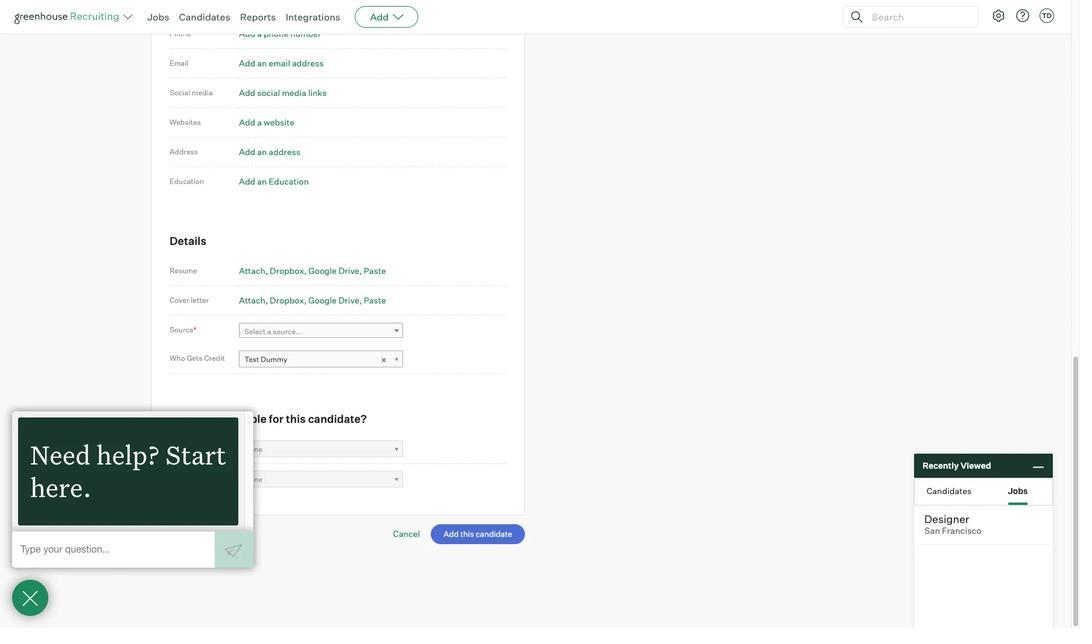 Task type: vqa. For each thing, say whether or not it's contained in the screenshot.
1st the Screen from the top
no



Task type: describe. For each thing, give the bounding box(es) containing it.
Search text field
[[869, 8, 967, 26]]

dropbox link for resume
[[270, 265, 307, 276]]

test dummy
[[244, 355, 288, 364]]

paste for resume
[[364, 265, 386, 276]]

add a website link
[[239, 117, 295, 128]]

greenhouse recruiting image
[[14, 10, 123, 24]]

dropbox for resume
[[270, 265, 304, 276]]

designer
[[925, 512, 970, 526]]

attach link for cover letter
[[239, 295, 268, 305]]

phone
[[170, 29, 191, 38]]

resume
[[170, 266, 197, 275]]

test dummy link
[[239, 351, 403, 368]]

none link for coordinator
[[239, 471, 403, 488]]

source *
[[170, 325, 197, 334]]

reports link
[[240, 11, 276, 23]]

add for add
[[370, 11, 389, 23]]

0 vertical spatial candidates
[[179, 11, 230, 23]]

none for coordinator
[[244, 475, 263, 484]]

phone
[[264, 29, 289, 39]]

address
[[170, 147, 198, 157]]

a for source...
[[267, 327, 271, 336]]

details
[[170, 234, 207, 248]]

select
[[244, 327, 266, 336]]

add a phone number link
[[239, 29, 321, 39]]

0 horizontal spatial media
[[192, 88, 213, 97]]

add a website
[[239, 117, 295, 128]]

a for website
[[257, 117, 262, 128]]

add an education
[[239, 176, 309, 187]]

links
[[308, 88, 327, 98]]

td
[[1042, 11, 1052, 20]]

add an email address link
[[239, 58, 324, 68]]

san
[[925, 526, 940, 537]]

who
[[170, 354, 185, 363]]

social
[[257, 88, 280, 98]]

attach dropbox google drive paste for cover letter
[[239, 295, 386, 305]]

recruiter
[[170, 444, 201, 453]]

1 horizontal spatial media
[[282, 88, 306, 98]]

an for email
[[257, 58, 267, 68]]

an for address
[[257, 147, 267, 157]]

drive for cover letter
[[339, 295, 359, 305]]

none link for recruiter
[[239, 441, 403, 458]]

designer san francisco
[[925, 512, 982, 537]]

who's responsible for this candidate?
[[170, 412, 367, 425]]

attach link for resume
[[239, 265, 268, 276]]

google for cover letter
[[309, 295, 337, 305]]

configure image
[[992, 8, 1006, 23]]

td button
[[1040, 8, 1054, 23]]

add for add an address
[[239, 147, 255, 157]]

who gets credit
[[170, 354, 225, 363]]

td button
[[1038, 6, 1057, 25]]

add for add an email address
[[239, 58, 255, 68]]

google for resume
[[309, 265, 337, 276]]

credit
[[204, 354, 225, 363]]

dummy
[[261, 355, 288, 364]]

test
[[244, 355, 259, 364]]

add for add social media links
[[239, 88, 255, 98]]

select a source...
[[244, 327, 303, 336]]

1 vertical spatial jobs
[[1008, 486, 1028, 496]]

number
[[290, 29, 321, 39]]

cover
[[170, 296, 189, 305]]

cancel link
[[393, 529, 420, 539]]

paste link for cover letter
[[364, 295, 386, 305]]



Task type: locate. For each thing, give the bounding box(es) containing it.
an for education
[[257, 176, 267, 187]]

add social media links link
[[239, 88, 327, 98]]

1 paste link from the top
[[364, 265, 386, 276]]

1 vertical spatial candidates
[[927, 486, 972, 496]]

2 attach link from the top
[[239, 295, 268, 305]]

0 vertical spatial google drive link
[[309, 265, 362, 276]]

add
[[370, 11, 389, 23], [239, 29, 255, 39], [239, 58, 255, 68], [239, 88, 255, 98], [239, 117, 255, 128], [239, 147, 255, 157], [239, 176, 255, 187]]

reports
[[240, 11, 276, 23]]

0 horizontal spatial education
[[170, 177, 204, 186]]

add a phone number
[[239, 29, 321, 39]]

an left email at the left
[[257, 58, 267, 68]]

a right select
[[267, 327, 271, 336]]

for
[[269, 412, 284, 425]]

2 google drive link from the top
[[309, 295, 362, 305]]

1 vertical spatial an
[[257, 147, 267, 157]]

add social media links
[[239, 88, 327, 98]]

1 dropbox link from the top
[[270, 265, 307, 276]]

drive for resume
[[339, 265, 359, 276]]

None submit
[[431, 524, 525, 544]]

1 vertical spatial none link
[[239, 471, 403, 488]]

1 vertical spatial google
[[309, 295, 337, 305]]

0 vertical spatial attach link
[[239, 265, 268, 276]]

1 vertical spatial attach dropbox google drive paste
[[239, 295, 386, 305]]

1 drive from the top
[[339, 265, 359, 276]]

0 horizontal spatial jobs
[[147, 11, 169, 23]]

2 none from the top
[[244, 475, 263, 484]]

dropbox link
[[270, 265, 307, 276], [270, 295, 307, 305]]

add for add an education
[[239, 176, 255, 187]]

select a source... link
[[239, 323, 403, 340]]

integrations
[[286, 11, 341, 23]]

1 vertical spatial drive
[[339, 295, 359, 305]]

1 none from the top
[[244, 445, 263, 454]]

social media
[[170, 88, 213, 97]]

2 an from the top
[[257, 147, 267, 157]]

paste link
[[364, 265, 386, 276], [364, 295, 386, 305]]

jobs
[[147, 11, 169, 23], [1008, 486, 1028, 496]]

3 an from the top
[[257, 176, 267, 187]]

attach dropbox google drive paste for resume
[[239, 265, 386, 276]]

cancel
[[393, 529, 420, 539]]

0 vertical spatial address
[[292, 58, 324, 68]]

a left website
[[257, 117, 262, 128]]

a for phone
[[257, 29, 262, 39]]

2 dropbox link from the top
[[270, 295, 307, 305]]

google drive link
[[309, 265, 362, 276], [309, 295, 362, 305]]

education down add an address link
[[269, 176, 309, 187]]

add an address link
[[239, 147, 301, 157]]

2 attach from the top
[[239, 295, 266, 305]]

add an address
[[239, 147, 301, 157]]

attach dropbox google drive paste
[[239, 265, 386, 276], [239, 295, 386, 305]]

google
[[309, 265, 337, 276], [309, 295, 337, 305]]

none
[[244, 445, 263, 454], [244, 475, 263, 484]]

google drive link for resume
[[309, 265, 362, 276]]

2 dropbox from the top
[[270, 295, 304, 305]]

0 vertical spatial attach
[[239, 265, 266, 276]]

website
[[264, 117, 295, 128]]

source
[[170, 325, 194, 334]]

candidate?
[[308, 412, 367, 425]]

francisco
[[942, 526, 982, 537]]

attach link
[[239, 265, 268, 276], [239, 295, 268, 305]]

cover letter
[[170, 296, 209, 305]]

1 vertical spatial paste link
[[364, 295, 386, 305]]

responsible
[[205, 412, 267, 425]]

add button
[[355, 6, 418, 28]]

recently viewed
[[923, 461, 991, 471]]

coordinator
[[170, 474, 210, 483]]

address down website
[[269, 147, 301, 157]]

1 dropbox from the top
[[270, 265, 304, 276]]

none for recruiter
[[244, 445, 263, 454]]

education
[[269, 176, 309, 187], [170, 177, 204, 186]]

None file field
[[14, 568, 167, 581], [0, 583, 153, 596], [14, 568, 167, 581], [0, 583, 153, 596]]

dropbox
[[270, 265, 304, 276], [270, 295, 304, 305]]

0 vertical spatial an
[[257, 58, 267, 68]]

paste for cover letter
[[364, 295, 386, 305]]

who's
[[170, 412, 203, 425]]

this
[[286, 412, 306, 425]]

0 vertical spatial none link
[[239, 441, 403, 458]]

education down address
[[170, 177, 204, 186]]

candidates down recently viewed
[[927, 486, 972, 496]]

1 google from the top
[[309, 265, 337, 276]]

1 vertical spatial none
[[244, 475, 263, 484]]

1 attach from the top
[[239, 265, 266, 276]]

paste
[[364, 265, 386, 276], [364, 295, 386, 305]]

1 vertical spatial dropbox link
[[270, 295, 307, 305]]

1 horizontal spatial jobs
[[1008, 486, 1028, 496]]

add for add a phone number
[[239, 29, 255, 39]]

2 vertical spatial a
[[267, 327, 271, 336]]

1 vertical spatial attach
[[239, 295, 266, 305]]

attach for cover letter
[[239, 295, 266, 305]]

0 vertical spatial none
[[244, 445, 263, 454]]

media
[[282, 88, 306, 98], [192, 88, 213, 97]]

source...
[[273, 327, 303, 336]]

1 vertical spatial a
[[257, 117, 262, 128]]

2 vertical spatial an
[[257, 176, 267, 187]]

2 drive from the top
[[339, 295, 359, 305]]

paste link for resume
[[364, 265, 386, 276]]

email
[[170, 59, 189, 68]]

0 vertical spatial google
[[309, 265, 337, 276]]

0 vertical spatial dropbox link
[[270, 265, 307, 276]]

email
[[269, 58, 290, 68]]

2 paste link from the top
[[364, 295, 386, 305]]

1 none link from the top
[[239, 441, 403, 458]]

social
[[170, 88, 190, 97]]

1 vertical spatial paste
[[364, 295, 386, 305]]

0 vertical spatial a
[[257, 29, 262, 39]]

0 vertical spatial paste
[[364, 265, 386, 276]]

0 vertical spatial paste link
[[364, 265, 386, 276]]

0 vertical spatial dropbox
[[270, 265, 304, 276]]

an
[[257, 58, 267, 68], [257, 147, 267, 157], [257, 176, 267, 187]]

1 paste from the top
[[364, 265, 386, 276]]

attach
[[239, 265, 266, 276], [239, 295, 266, 305]]

2 google from the top
[[309, 295, 337, 305]]

*
[[194, 325, 197, 334]]

1 vertical spatial attach link
[[239, 295, 268, 305]]

address
[[292, 58, 324, 68], [269, 147, 301, 157]]

tab list containing candidates
[[915, 479, 1053, 505]]

an down add an address link
[[257, 176, 267, 187]]

a left "phone"
[[257, 29, 262, 39]]

drive
[[339, 265, 359, 276], [339, 295, 359, 305]]

1 vertical spatial dropbox
[[270, 295, 304, 305]]

add for add a website
[[239, 117, 255, 128]]

2 none link from the top
[[239, 471, 403, 488]]

add inside add popup button
[[370, 11, 389, 23]]

media left links
[[282, 88, 306, 98]]

letter
[[191, 296, 209, 305]]

0 vertical spatial jobs
[[147, 11, 169, 23]]

candidates
[[179, 11, 230, 23], [927, 486, 972, 496]]

an down add a website 'link'
[[257, 147, 267, 157]]

recently
[[923, 461, 959, 471]]

1 attach dropbox google drive paste from the top
[[239, 265, 386, 276]]

1 google drive link from the top
[[309, 265, 362, 276]]

1 horizontal spatial candidates
[[927, 486, 972, 496]]

add an education link
[[239, 176, 309, 187]]

0 horizontal spatial candidates
[[179, 11, 230, 23]]

2 attach dropbox google drive paste from the top
[[239, 295, 386, 305]]

address right email at the left
[[292, 58, 324, 68]]

candidates link
[[179, 11, 230, 23]]

jobs link
[[147, 11, 169, 23]]

a
[[257, 29, 262, 39], [257, 117, 262, 128], [267, 327, 271, 336]]

1 vertical spatial address
[[269, 147, 301, 157]]

none link
[[239, 441, 403, 458], [239, 471, 403, 488]]

google drive link for cover letter
[[309, 295, 362, 305]]

0 vertical spatial attach dropbox google drive paste
[[239, 265, 386, 276]]

0 vertical spatial drive
[[339, 265, 359, 276]]

1 an from the top
[[257, 58, 267, 68]]

gets
[[187, 354, 203, 363]]

1 attach link from the top
[[239, 265, 268, 276]]

candidates up phone
[[179, 11, 230, 23]]

1 vertical spatial google drive link
[[309, 295, 362, 305]]

integrations link
[[286, 11, 341, 23]]

tab list
[[915, 479, 1053, 505]]

websites
[[170, 118, 201, 127]]

add an email address
[[239, 58, 324, 68]]

attach for resume
[[239, 265, 266, 276]]

viewed
[[961, 461, 991, 471]]

media right social
[[192, 88, 213, 97]]

dropbox link for cover letter
[[270, 295, 307, 305]]

1 horizontal spatial education
[[269, 176, 309, 187]]

2 paste from the top
[[364, 295, 386, 305]]

dropbox for cover letter
[[270, 295, 304, 305]]



